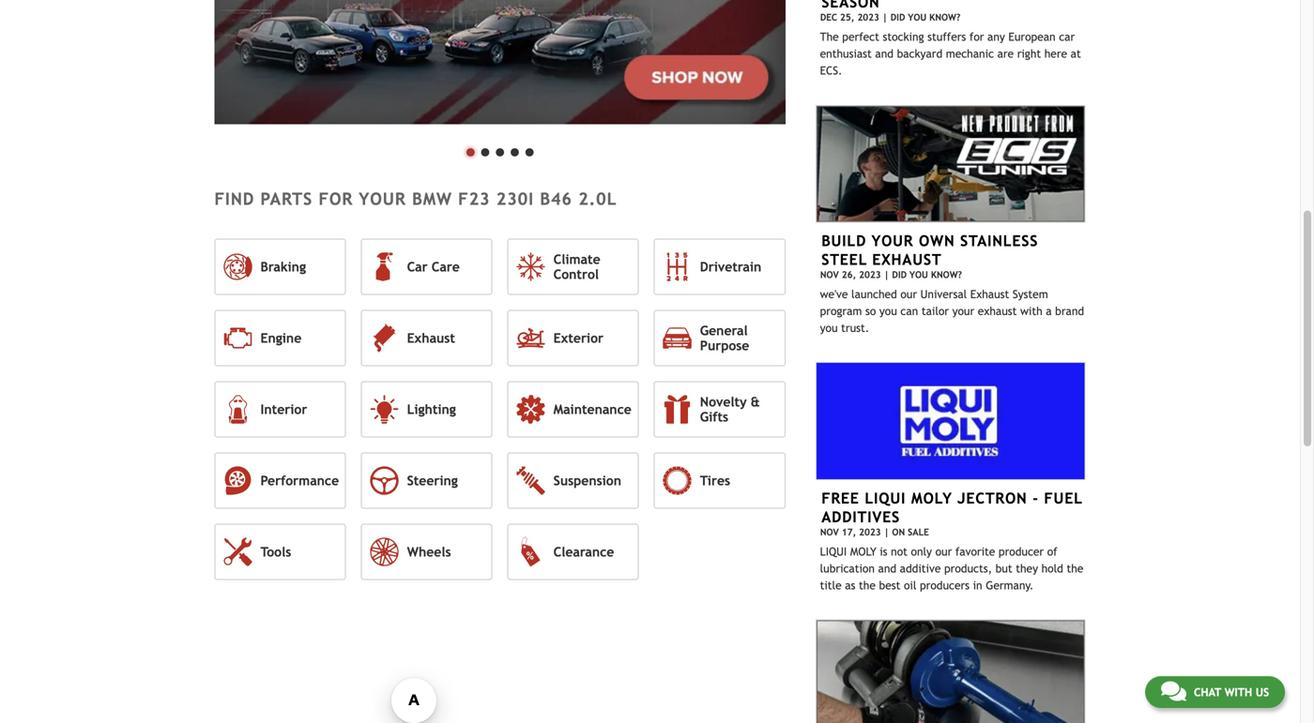 Task type: describe. For each thing, give the bounding box(es) containing it.
climate control link
[[508, 239, 639, 295]]

0 vertical spatial the
[[1067, 562, 1084, 575]]

2 • from the left
[[478, 134, 493, 167]]

free liqui moly jectron - fuel additives image
[[816, 362, 1086, 481]]

maintenance
[[554, 402, 632, 417]]

us
[[1256, 686, 1269, 699]]

1 vertical spatial the
[[859, 579, 876, 592]]

exhaust link
[[361, 310, 493, 367]]

additive
[[900, 562, 941, 575]]

producer
[[999, 545, 1044, 558]]

ecs.
[[820, 64, 842, 77]]

car care
[[407, 259, 460, 274]]

dec 25, 2023 | did you know? the perfect stocking stuffers for any european car enthusiast and backyard mechanic are right here at ecs.
[[820, 12, 1081, 77]]

1 vertical spatial exhaust
[[970, 288, 1009, 301]]

title
[[820, 579, 842, 592]]

hold
[[1042, 562, 1063, 575]]

0 vertical spatial liqui
[[865, 490, 906, 507]]

our inside build your own stainless steel exhaust nov 26, 2023 | did you know? we've launched our universal exhaust system program so you can tailor your exhaust with a brand you trust.
[[901, 288, 917, 301]]

engine link
[[215, 310, 346, 367]]

brand
[[1055, 305, 1084, 318]]

care
[[432, 259, 460, 274]]

26,
[[842, 269, 856, 280]]

steering link
[[361, 453, 493, 509]]

so
[[866, 305, 876, 318]]

2023 inside free liqui moly jectron - fuel additives nov 17, 2023 | on sale liqui moly is not only our favorite producer of lubrication and additive products, but they hold the title as the best oil producers in germany.
[[859, 527, 881, 538]]

you inside dec 25, 2023 | did you know? the perfect stocking stuffers for any european car enthusiast and backyard mechanic are right here at ecs.
[[908, 12, 927, 23]]

here
[[1045, 47, 1067, 60]]

nov inside free liqui moly jectron - fuel additives nov 17, 2023 | on sale liqui moly is not only our favorite producer of lubrication and additive products, but they hold the title as the best oil producers in germany.
[[820, 527, 839, 538]]

and inside free liqui moly jectron - fuel additives nov 17, 2023 | on sale liqui moly is not only our favorite producer of lubrication and additive products, but they hold the title as the best oil producers in germany.
[[878, 562, 897, 575]]

gifts
[[700, 410, 729, 425]]

• • • • •
[[463, 134, 537, 167]]

nov inside build your own stainless steel exhaust nov 26, 2023 | did you know? we've launched our universal exhaust system program so you can tailor your exhaust with a brand you trust.
[[820, 269, 839, 280]]

free liqui moly jectron - fuel additives link
[[822, 490, 1083, 526]]

novelty & gifts link
[[654, 382, 786, 438]]

did inside dec 25, 2023 | did you know? the perfect stocking stuffers for any european car enthusiast and backyard mechanic are right here at ecs.
[[891, 12, 905, 23]]

stainless
[[960, 232, 1038, 250]]

steering
[[407, 473, 458, 488]]

they
[[1016, 562, 1038, 575]]

best
[[879, 579, 901, 592]]

build your own stainless steel exhaust image
[[816, 105, 1086, 223]]

tools
[[261, 545, 291, 560]]

parts
[[261, 189, 313, 209]]

system
[[1013, 288, 1048, 301]]

clearance link
[[508, 524, 639, 581]]

novelty
[[700, 395, 747, 410]]

free liqui moly jectron - fuel additives nov 17, 2023 | on sale liqui moly is not only our favorite producer of lubrication and additive products, but they hold the title as the best oil producers in germany.
[[820, 490, 1084, 592]]

steel
[[822, 251, 867, 268]]

braking
[[261, 259, 306, 274]]

wheels link
[[361, 524, 493, 581]]

lighting
[[407, 402, 456, 417]]

any
[[988, 30, 1005, 43]]

| inside build your own stainless steel exhaust nov 26, 2023 | did you know? we've launched our universal exhaust system program so you can tailor your exhaust with a brand you trust.
[[884, 269, 889, 280]]

tools link
[[215, 524, 346, 581]]

interior link
[[215, 382, 346, 438]]

as
[[845, 579, 856, 592]]

25,
[[840, 12, 855, 23]]

on
[[892, 527, 905, 538]]

but
[[996, 562, 1013, 575]]

exterior link
[[508, 310, 639, 367]]

exhaust inside "link"
[[407, 331, 455, 346]]

wheels
[[407, 545, 451, 560]]

2.0l
[[578, 189, 617, 209]]

17,
[[842, 527, 856, 538]]

1 horizontal spatial moly
[[911, 490, 952, 507]]

general
[[700, 323, 748, 338]]

suspension link
[[508, 453, 639, 509]]

4 • from the left
[[507, 134, 522, 167]]

perfect
[[842, 30, 879, 43]]

with inside build your own stainless steel exhaust nov 26, 2023 | did you know? we've launched our universal exhaust system program so you can tailor your exhaust with a brand you trust.
[[1020, 305, 1043, 318]]

1 horizontal spatial you
[[880, 305, 897, 318]]

not
[[891, 545, 908, 558]]

jectron
[[958, 490, 1027, 507]]

products,
[[944, 562, 992, 575]]

tires
[[700, 473, 730, 488]]

find parts for your bmw f23 230i b46 2.0l
[[215, 189, 617, 209]]

we've
[[820, 288, 848, 301]]

build
[[822, 232, 867, 250]]

1 vertical spatial for
[[319, 189, 353, 209]]

find
[[215, 189, 255, 209]]

lighting link
[[361, 382, 493, 438]]

program
[[820, 305, 862, 318]]

general purpose
[[700, 323, 749, 353]]

mechanic
[[946, 47, 994, 60]]

build your own stainless steel exhaust link
[[822, 232, 1038, 268]]

universal
[[921, 288, 967, 301]]

your inside build your own stainless steel exhaust nov 26, 2023 | did you know? we've launched our universal exhaust system program so you can tailor your exhaust with a brand you trust.
[[952, 305, 975, 318]]

your
[[872, 232, 914, 250]]

a
[[1046, 305, 1052, 318]]

car
[[407, 259, 428, 274]]

0 horizontal spatial liqui
[[820, 545, 847, 558]]

at
[[1071, 47, 1081, 60]]

our inside free liqui moly jectron - fuel additives nov 17, 2023 | on sale liqui moly is not only our favorite producer of lubrication and additive products, but they hold the title as the best oil producers in germany.
[[936, 545, 952, 558]]

know? inside build your own stainless steel exhaust nov 26, 2023 | did you know? we've launched our universal exhaust system program so you can tailor your exhaust with a brand you trust.
[[931, 269, 962, 280]]

1 • from the left
[[463, 134, 478, 167]]

dec
[[820, 12, 837, 23]]

oil
[[904, 579, 917, 592]]

exterior
[[554, 331, 604, 346]]



Task type: locate. For each thing, give the bounding box(es) containing it.
0 vertical spatial you
[[880, 305, 897, 318]]

interior
[[261, 402, 307, 417]]

and down stocking
[[875, 47, 894, 60]]

1 vertical spatial your
[[952, 305, 975, 318]]

car care link
[[361, 239, 493, 295]]

for inside dec 25, 2023 | did you know? the perfect stocking stuffers for any european car enthusiast and backyard mechanic are right here at ecs.
[[970, 30, 984, 43]]

did up stocking
[[891, 12, 905, 23]]

| left 'on' at right
[[884, 527, 889, 538]]

the
[[1067, 562, 1084, 575], [859, 579, 876, 592]]

for right parts
[[319, 189, 353, 209]]

| inside free liqui moly jectron - fuel additives nov 17, 2023 | on sale liqui moly is not only our favorite producer of lubrication and additive products, but they hold the title as the best oil producers in germany.
[[884, 527, 889, 538]]

own
[[919, 232, 955, 250]]

2023 down additives
[[859, 527, 881, 538]]

2 horizontal spatial exhaust
[[970, 288, 1009, 301]]

1 vertical spatial |
[[884, 269, 889, 280]]

0 vertical spatial know?
[[930, 12, 961, 23]]

launched
[[851, 288, 897, 301]]

clearance
[[554, 545, 614, 560]]

•
[[463, 134, 478, 167], [478, 134, 493, 167], [493, 134, 507, 167], [507, 134, 522, 167], [522, 134, 537, 167]]

3 • from the left
[[493, 134, 507, 167]]

know? inside dec 25, 2023 | did you know? the perfect stocking stuffers for any european car enthusiast and backyard mechanic are right here at ecs.
[[930, 12, 961, 23]]

0 vertical spatial you
[[908, 12, 927, 23]]

know? up stuffers
[[930, 12, 961, 23]]

0 vertical spatial your
[[359, 189, 406, 209]]

purpose
[[700, 338, 749, 353]]

doorbusters! up to 60% off tools image
[[816, 620, 1086, 724]]

tires link
[[654, 453, 786, 509]]

climate control
[[554, 252, 600, 282]]

0 horizontal spatial for
[[319, 189, 353, 209]]

only
[[911, 545, 932, 558]]

can
[[901, 305, 918, 318]]

did
[[891, 12, 905, 23], [892, 269, 907, 280]]

exhaust
[[872, 251, 942, 268], [970, 288, 1009, 301], [407, 331, 455, 346]]

you
[[880, 305, 897, 318], [820, 321, 838, 335]]

fuel
[[1044, 490, 1083, 507]]

1 vertical spatial our
[[936, 545, 952, 558]]

producers
[[920, 579, 970, 592]]

in
[[973, 579, 983, 592]]

-
[[1033, 490, 1039, 507]]

0 horizontal spatial you
[[820, 321, 838, 335]]

0 vertical spatial |
[[882, 12, 888, 23]]

free
[[822, 490, 860, 507]]

additives
[[822, 509, 900, 526]]

1 vertical spatial nov
[[820, 527, 839, 538]]

0 horizontal spatial the
[[859, 579, 876, 592]]

our up can
[[901, 288, 917, 301]]

liqui
[[865, 490, 906, 507], [820, 545, 847, 558]]

exhaust up exhaust at the right of page
[[970, 288, 1009, 301]]

chat
[[1194, 686, 1221, 699]]

are
[[998, 47, 1014, 60]]

performance link
[[215, 453, 346, 509]]

1 vertical spatial liqui
[[820, 545, 847, 558]]

your down universal
[[952, 305, 975, 318]]

maintenance link
[[508, 382, 639, 438]]

1 nov from the top
[[820, 269, 839, 280]]

sale
[[908, 527, 929, 538]]

build your own stainless steel exhaust nov 26, 2023 | did you know? we've launched our universal exhaust system program so you can tailor your exhaust with a brand you trust.
[[820, 232, 1084, 335]]

stuffers
[[928, 30, 966, 43]]

1 vertical spatial 2023
[[859, 269, 881, 280]]

comments image
[[1161, 681, 1186, 703]]

2 vertical spatial |
[[884, 527, 889, 538]]

favorite
[[956, 545, 995, 558]]

liqui up additives
[[865, 490, 906, 507]]

f23
[[458, 189, 490, 209]]

0 horizontal spatial exhaust
[[407, 331, 455, 346]]

0 vertical spatial exhaust
[[872, 251, 942, 268]]

1 vertical spatial you
[[820, 321, 838, 335]]

european
[[1009, 30, 1056, 43]]

1 vertical spatial with
[[1225, 686, 1252, 699]]

general purpose link
[[654, 310, 786, 367]]

2023
[[857, 12, 879, 23], [859, 269, 881, 280], [859, 527, 881, 538]]

1 horizontal spatial for
[[970, 30, 984, 43]]

you down program
[[820, 321, 838, 335]]

2023 up launched on the top right of the page
[[859, 269, 881, 280]]

enthusiast
[[820, 47, 872, 60]]

know?
[[930, 12, 961, 23], [931, 269, 962, 280]]

suspension
[[554, 473, 621, 488]]

our right only
[[936, 545, 952, 558]]

and
[[875, 47, 894, 60], [878, 562, 897, 575]]

your
[[359, 189, 406, 209], [952, 305, 975, 318]]

and up best
[[878, 562, 897, 575]]

you up stocking
[[908, 12, 927, 23]]

stocking
[[883, 30, 924, 43]]

1 vertical spatial did
[[892, 269, 907, 280]]

nov left 26,
[[820, 269, 839, 280]]

chat with us link
[[1145, 677, 1285, 709]]

performance
[[261, 473, 339, 488]]

0 horizontal spatial your
[[359, 189, 406, 209]]

with down system
[[1020, 305, 1043, 318]]

tailor
[[922, 305, 949, 318]]

drivetrain
[[700, 259, 762, 274]]

backyard
[[897, 47, 943, 60]]

2023 inside dec 25, 2023 | did you know? the perfect stocking stuffers for any european car enthusiast and backyard mechanic are right here at ecs.
[[857, 12, 879, 23]]

exhaust down your
[[872, 251, 942, 268]]

1 horizontal spatial liqui
[[865, 490, 906, 507]]

| up launched on the top right of the page
[[884, 269, 889, 280]]

| inside dec 25, 2023 | did you know? the perfect stocking stuffers for any european car enthusiast and backyard mechanic are right here at ecs.
[[882, 12, 888, 23]]

1 vertical spatial know?
[[931, 269, 962, 280]]

liqui up lubrication
[[820, 545, 847, 558]]

of
[[1047, 545, 1058, 558]]

did inside build your own stainless steel exhaust nov 26, 2023 | did you know? we've launched our universal exhaust system program so you can tailor your exhaust with a brand you trust.
[[892, 269, 907, 280]]

exhaust up "lighting"
[[407, 331, 455, 346]]

2 vertical spatial 2023
[[859, 527, 881, 538]]

1 horizontal spatial with
[[1225, 686, 1252, 699]]

you
[[908, 12, 927, 23], [910, 269, 928, 280]]

2 vertical spatial exhaust
[[407, 331, 455, 346]]

you down build your own stainless steel exhaust link
[[910, 269, 928, 280]]

nov left 17,
[[820, 527, 839, 538]]

germany.
[[986, 579, 1034, 592]]

did up launched on the top right of the page
[[892, 269, 907, 280]]

0 horizontal spatial with
[[1020, 305, 1043, 318]]

nov
[[820, 269, 839, 280], [820, 527, 839, 538]]

for up mechanic
[[970, 30, 984, 43]]

230i
[[496, 189, 534, 209]]

moly
[[911, 490, 952, 507], [850, 545, 877, 558]]

1 horizontal spatial your
[[952, 305, 975, 318]]

2 nov from the top
[[820, 527, 839, 538]]

braking link
[[215, 239, 346, 295]]

0 vertical spatial and
[[875, 47, 894, 60]]

generic - ecs holiday sale image
[[215, 0, 786, 125]]

1 horizontal spatial our
[[936, 545, 952, 558]]

chat with us
[[1194, 686, 1269, 699]]

climate
[[554, 252, 600, 267]]

1 horizontal spatial exhaust
[[872, 251, 942, 268]]

engine
[[261, 331, 302, 346]]

and inside dec 25, 2023 | did you know? the perfect stocking stuffers for any european car enthusiast and backyard mechanic are right here at ecs.
[[875, 47, 894, 60]]

moly left is
[[850, 545, 877, 558]]

exhaust
[[978, 305, 1017, 318]]

0 vertical spatial 2023
[[857, 12, 879, 23]]

2023 inside build your own stainless steel exhaust nov 26, 2023 | did you know? we've launched our universal exhaust system program so you can tailor your exhaust with a brand you trust.
[[859, 269, 881, 280]]

0 horizontal spatial our
[[901, 288, 917, 301]]

1 vertical spatial you
[[910, 269, 928, 280]]

1 vertical spatial and
[[878, 562, 897, 575]]

2023 up perfect
[[857, 12, 879, 23]]

with left "us"
[[1225, 686, 1252, 699]]

drivetrain link
[[654, 239, 786, 295]]

trust.
[[841, 321, 869, 335]]

0 vertical spatial moly
[[911, 490, 952, 507]]

bmw
[[412, 189, 452, 209]]

5 • from the left
[[522, 134, 537, 167]]

0 horizontal spatial moly
[[850, 545, 877, 558]]

you inside build your own stainless steel exhaust nov 26, 2023 | did you know? we've launched our universal exhaust system program so you can tailor your exhaust with a brand you trust.
[[910, 269, 928, 280]]

1 vertical spatial moly
[[850, 545, 877, 558]]

1 horizontal spatial the
[[1067, 562, 1084, 575]]

0 vertical spatial with
[[1020, 305, 1043, 318]]

0 vertical spatial did
[[891, 12, 905, 23]]

0 vertical spatial our
[[901, 288, 917, 301]]

moly up sale
[[911, 490, 952, 507]]

is
[[880, 545, 888, 558]]

the right 'as'
[[859, 579, 876, 592]]

0 vertical spatial for
[[970, 30, 984, 43]]

with
[[1020, 305, 1043, 318], [1225, 686, 1252, 699]]

the right hold
[[1067, 562, 1084, 575]]

novelty & gifts
[[700, 395, 760, 425]]

0 vertical spatial nov
[[820, 269, 839, 280]]

know? up universal
[[931, 269, 962, 280]]

car
[[1059, 30, 1075, 43]]

you right so
[[880, 305, 897, 318]]

your left bmw
[[359, 189, 406, 209]]

| up stocking
[[882, 12, 888, 23]]



Task type: vqa. For each thing, say whether or not it's contained in the screenshot.
2nd e91 from the top
no



